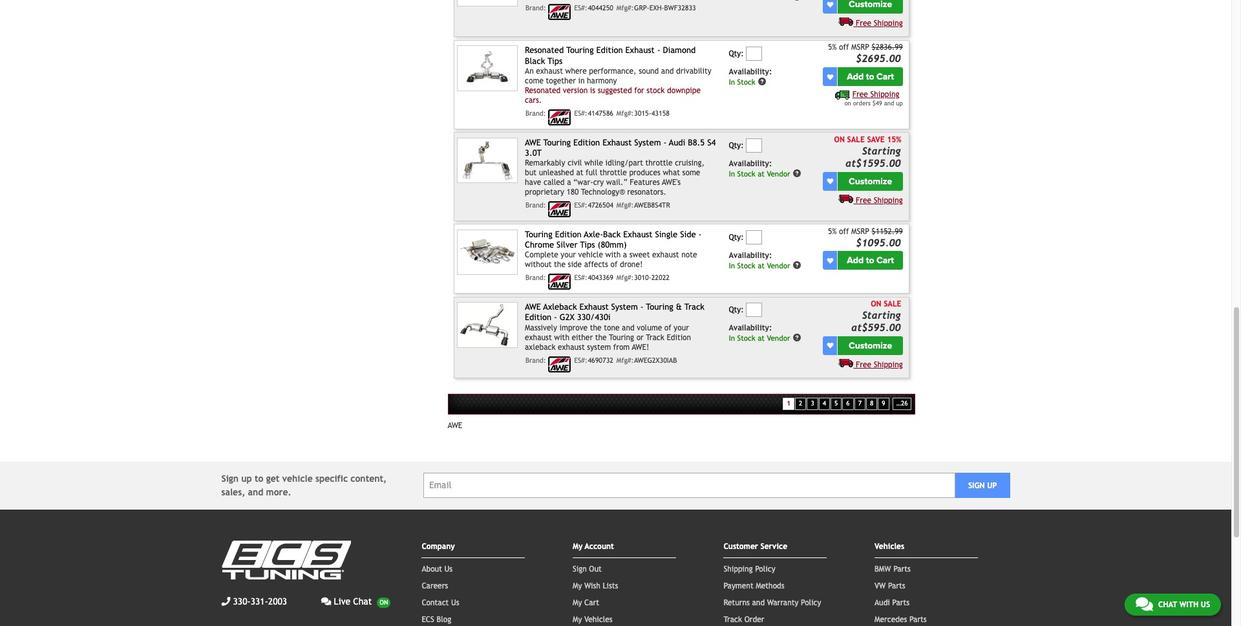 Task type: locate. For each thing, give the bounding box(es) containing it.
1 vertical spatial add
[[847, 255, 864, 266]]

free shipping
[[856, 19, 903, 28], [856, 196, 903, 205], [856, 360, 903, 369]]

3 stock from the top
[[738, 261, 756, 270]]

2 resonated from the top
[[525, 86, 561, 95]]

parts up "mercedes parts" link
[[893, 598, 910, 607]]

2 availability: from the top
[[729, 159, 772, 168]]

is
[[590, 86, 596, 95]]

1 horizontal spatial policy
[[801, 598, 822, 607]]

the left side
[[554, 260, 566, 269]]

policy up 'methods'
[[756, 564, 776, 573]]

1 awe - corporate logo image from the top
[[549, 4, 571, 20]]

5% inside the 5% off msrp $2836.99 $2695.00
[[828, 43, 837, 52]]

up for sign up
[[988, 481, 998, 490]]

touring
[[567, 46, 594, 55], [544, 137, 571, 147], [525, 229, 553, 239], [646, 302, 674, 312], [609, 333, 635, 342]]

awe inside awe axleback exhaust system - touring & track edition - g2x 330/430i massively improve the tone and volume of your exhaust with either the touring or track edition axleback exhaust system from awe!
[[525, 302, 541, 312]]

1 stock from the top
[[738, 77, 756, 86]]

8
[[871, 400, 874, 407]]

1 horizontal spatial up
[[897, 100, 903, 107]]

touring up from
[[609, 333, 635, 342]]

but
[[525, 168, 537, 177]]

free shipping image
[[839, 17, 854, 26], [836, 90, 851, 100]]

es#: left 4044250
[[574, 4, 588, 12]]

None text field
[[747, 46, 763, 61], [747, 138, 763, 152], [747, 230, 763, 244], [747, 46, 763, 61], [747, 138, 763, 152], [747, 230, 763, 244]]

customize down $1595.00
[[849, 176, 893, 187]]

3 awe - corporate logo image from the top
[[549, 201, 571, 218]]

0 vertical spatial on
[[835, 135, 845, 144]]

parts right mercedes in the right of the page
[[910, 615, 927, 624]]

sign inside button
[[969, 481, 985, 490]]

3015-
[[635, 109, 652, 117]]

$1595.00
[[856, 157, 901, 169]]

3 free shipping from the top
[[856, 360, 903, 369]]

1 vertical spatial vendor
[[767, 261, 791, 270]]

1 availability: in stock at vendor from the top
[[729, 159, 791, 178]]

brand: for resonated touring edition exhaust - diamond black tips
[[526, 109, 546, 117]]

edition inside resonated touring edition exhaust - diamond black tips an exhaust where performance, sound and drivability come together in harmony resonated version is suggested for stock downpipe cars.
[[597, 46, 623, 55]]

customize link down $1595.00
[[839, 172, 903, 191]]

returns
[[724, 598, 750, 607]]

mercedes
[[875, 615, 908, 624]]

add to cart down $1095.00
[[847, 255, 895, 266]]

track down returns
[[724, 615, 743, 624]]

1 starting from the top
[[863, 145, 901, 156]]

2 customize from the top
[[849, 340, 893, 351]]

free shipping down $595.00
[[856, 360, 903, 369]]

2 mfg#: from the top
[[617, 109, 634, 117]]

awe axleback exhaust system - touring & track edition - g2x 330/430i link
[[525, 302, 705, 322]]

cart for $1095.00
[[877, 255, 895, 266]]

sign out link
[[573, 564, 602, 573]]

2 msrp from the top
[[852, 227, 870, 236]]

sign inside sign up to get vehicle specific content, sales, and more.
[[222, 473, 239, 484]]

330-331-2003 link
[[222, 595, 287, 608]]

with right comments image
[[1180, 600, 1199, 609]]

touring up where
[[567, 46, 594, 55]]

1 vertical spatial to
[[866, 255, 875, 266]]

us right "contact"
[[451, 598, 460, 607]]

- down axleback
[[554, 312, 557, 322]]

1 vertical spatial with
[[554, 333, 570, 342]]

5% inside 5% off msrp $1152.99 $1095.00
[[828, 227, 837, 236]]

methods
[[756, 581, 785, 590]]

3 mfg#: from the top
[[617, 201, 634, 209]]

0 vertical spatial the
[[554, 260, 566, 269]]

3 availability: in stock at vendor from the top
[[729, 324, 791, 343]]

proprietary
[[525, 188, 565, 197]]

2 in from the top
[[729, 169, 735, 178]]

customize link for $1595.00
[[839, 172, 903, 191]]

qty:
[[729, 49, 744, 58], [729, 141, 744, 150], [729, 233, 744, 242], [729, 305, 744, 314]]

off left $1152.99
[[840, 227, 849, 236]]

1 add to cart button from the top
[[839, 67, 903, 86]]

vendor
[[767, 169, 791, 178], [767, 261, 791, 270], [767, 334, 791, 343]]

the
[[554, 260, 566, 269], [590, 323, 602, 332], [595, 333, 607, 342]]

vehicle up the more.
[[282, 473, 313, 484]]

add to wish list image
[[828, 1, 834, 8], [828, 73, 834, 80], [828, 178, 834, 184]]

of right volume
[[665, 323, 672, 332]]

qty: right &
[[729, 305, 744, 314]]

and inside resonated touring edition exhaust - diamond black tips an exhaust where performance, sound and drivability come together in harmony resonated version is suggested for stock downpipe cars.
[[662, 67, 674, 76]]

cars.
[[525, 96, 542, 105]]

1 vendor from the top
[[767, 169, 791, 178]]

starting down save
[[863, 145, 901, 156]]

my account
[[573, 542, 614, 551]]

2 add to wish list image from the top
[[828, 342, 834, 349]]

edition up silver
[[555, 229, 582, 239]]

awe - corporate logo image down the axleback
[[549, 356, 571, 372]]

my for my wish lists
[[573, 581, 582, 590]]

exhaust inside awe axleback exhaust system - touring & track edition - g2x 330/430i massively improve the tone and volume of your exhaust with either the touring or track edition axleback exhaust system from awe!
[[580, 302, 609, 312]]

up
[[897, 100, 903, 107], [241, 473, 252, 484], [988, 481, 998, 490]]

mfg#: for single
[[617, 274, 634, 282]]

2 es#: from the top
[[574, 109, 588, 117]]

0 vertical spatial to
[[866, 71, 875, 82]]

brand: for awe axleback exhaust system - touring & track edition - g2x 330/430i
[[526, 356, 546, 364]]

4 my from the top
[[573, 615, 582, 624]]

1 vertical spatial your
[[674, 323, 689, 332]]

1 horizontal spatial throttle
[[646, 159, 673, 168]]

2 link
[[796, 398, 807, 410]]

1 my from the top
[[573, 542, 583, 551]]

awe - corporate logo image
[[549, 4, 571, 20], [549, 109, 571, 126], [549, 201, 571, 218], [549, 274, 571, 290], [549, 356, 571, 372]]

availability: for awe touring edition exhaust system - audi b8.5 s4 3.0t
[[729, 159, 772, 168]]

add to wish list image
[[828, 257, 834, 264], [828, 342, 834, 349]]

2 customize link from the top
[[839, 336, 903, 355]]

policy
[[756, 564, 776, 573], [801, 598, 822, 607]]

2 horizontal spatial track
[[724, 615, 743, 624]]

exhaust inside "awe touring edition exhaust system - audi b8.5 s4 3.0t remarkably civil while idling/part throttle cruising, but unleashed at full throttle produces what some have called a "war-cry wail." features awe's proprietary 180 technology® resonators."
[[603, 137, 632, 147]]

vendor for $1595.00
[[767, 169, 791, 178]]

1 vertical spatial add to cart button
[[839, 251, 903, 270]]

0 horizontal spatial with
[[554, 333, 570, 342]]

cart for $2695.00
[[877, 71, 895, 82]]

with inside touring edition axle-back exhaust single side - chrome silver tips (80mm) complete your vehicle with a sweet exhaust note without the side affects of drone!
[[606, 251, 621, 260]]

1 horizontal spatial track
[[685, 302, 705, 312]]

awe - corporate logo image for 3.0t
[[549, 201, 571, 218]]

to down $2695.00
[[866, 71, 875, 82]]

5% left $2836.99 at the top right
[[828, 43, 837, 52]]

free up the 5% off msrp $2836.99 $2695.00
[[856, 19, 872, 28]]

massively
[[525, 323, 557, 332]]

0 vertical spatial msrp
[[852, 43, 870, 52]]

free shipping image up 6
[[839, 358, 854, 367]]

availability: for resonated touring edition exhaust - diamond black tips
[[729, 67, 772, 76]]

the down 330/430i
[[590, 323, 602, 332]]

es#: down 180
[[574, 201, 588, 209]]

4 stock from the top
[[738, 334, 756, 343]]

es#: for where
[[574, 109, 588, 117]]

1 vertical spatial 5%
[[828, 227, 837, 236]]

customize down $595.00
[[849, 340, 893, 351]]

lists
[[603, 581, 619, 590]]

1 free shipping image from the top
[[839, 194, 854, 203]]

0 vertical spatial customize
[[849, 176, 893, 187]]

2 starting from the top
[[863, 309, 901, 321]]

1 vertical spatial add to cart
[[847, 255, 895, 266]]

comments image
[[321, 597, 331, 606]]

tips inside touring edition axle-back exhaust single side - chrome silver tips (80mm) complete your vehicle with a sweet exhaust note without the side affects of drone!
[[580, 240, 595, 250]]

edition down &
[[667, 333, 691, 342]]

5 es#: from the top
[[574, 356, 588, 364]]

in inside availability: in stock
[[729, 77, 735, 86]]

up inside free shipping on orders $49 and up
[[897, 100, 903, 107]]

question sign image
[[758, 77, 767, 86], [793, 169, 802, 178], [793, 333, 802, 342]]

and up order on the bottom right of the page
[[753, 598, 765, 607]]

free shipping image up on on the right of page
[[836, 90, 851, 100]]

live chat
[[334, 596, 372, 606]]

edition up the performance,
[[597, 46, 623, 55]]

1 customize from the top
[[849, 176, 893, 187]]

touring left &
[[646, 302, 674, 312]]

0 horizontal spatial vehicle
[[282, 473, 313, 484]]

4 mfg#: from the top
[[617, 274, 634, 282]]

1 in from the top
[[729, 77, 735, 86]]

- left diamond
[[658, 46, 661, 55]]

awe - corporate logo image left 4044250
[[549, 4, 571, 20]]

either
[[572, 333, 593, 342]]

7
[[859, 400, 862, 407]]

free shipping image up 5% off msrp $1152.99 $1095.00
[[839, 194, 854, 203]]

5 awe - corporate logo image from the top
[[549, 356, 571, 372]]

1
[[787, 400, 791, 407]]

1 vertical spatial free shipping image
[[836, 90, 851, 100]]

0 vertical spatial vehicle
[[579, 251, 603, 260]]

- inside touring edition axle-back exhaust single side - chrome silver tips (80mm) complete your vehicle with a sweet exhaust note without the side affects of drone!
[[699, 229, 702, 239]]

0 horizontal spatial tips
[[548, 56, 563, 66]]

with down improve
[[554, 333, 570, 342]]

2 vertical spatial awe
[[448, 421, 463, 430]]

2 off from the top
[[840, 227, 849, 236]]

2 horizontal spatial sign
[[969, 481, 985, 490]]

mfg#: left the grp-
[[617, 4, 634, 12]]

1 vertical spatial question sign image
[[793, 261, 802, 270]]

performance,
[[589, 67, 637, 76]]

starting for $595.00
[[863, 309, 901, 321]]

sale for on sale
[[884, 299, 902, 308]]

4 availability: from the top
[[729, 324, 772, 333]]

cart down $2695.00
[[877, 71, 895, 82]]

1 horizontal spatial vehicles
[[875, 542, 905, 551]]

starting for $1595.00
[[863, 145, 901, 156]]

5 mfg#: from the top
[[617, 356, 634, 364]]

2 qty: from the top
[[729, 141, 744, 150]]

3 add to wish list image from the top
[[828, 178, 834, 184]]

0 vertical spatial system
[[635, 137, 661, 147]]

1 horizontal spatial tips
[[580, 240, 595, 250]]

off inside the 5% off msrp $2836.99 $2695.00
[[840, 43, 849, 52]]

mfg#: down the wail."
[[617, 201, 634, 209]]

starting at
[[846, 145, 901, 169], [852, 309, 901, 333]]

4 in from the top
[[729, 334, 735, 343]]

sale left save
[[848, 135, 865, 144]]

1 vertical spatial question sign image
[[793, 169, 802, 178]]

0 vertical spatial tips
[[548, 56, 563, 66]]

to for $1095.00
[[866, 255, 875, 266]]

1 vertical spatial starting
[[863, 309, 901, 321]]

off left $2836.99 at the top right
[[840, 43, 849, 52]]

1 vertical spatial awe
[[525, 302, 541, 312]]

for
[[635, 86, 645, 95]]

bmw
[[875, 564, 892, 573]]

es#4147586 - 3015-43158 - resonated touring edition exhaust - diamond black tips - an exhaust where performance, sound and drivability come together in harmony - awe - bmw image
[[457, 46, 518, 91]]

audi inside "awe touring edition exhaust system - audi b8.5 s4 3.0t remarkably civil while idling/part throttle cruising, but unleashed at full throttle produces what some have called a "war-cry wail." features awe's proprietary 180 technology® resonators."
[[669, 137, 686, 147]]

resonated down come
[[525, 86, 561, 95]]

0 vertical spatial cart
[[877, 71, 895, 82]]

vehicles down my cart link
[[585, 615, 613, 624]]

policy right warranty
[[801, 598, 822, 607]]

called
[[544, 178, 565, 187]]

1 vertical spatial customize link
[[839, 336, 903, 355]]

availability: for awe axleback exhaust system - touring & track edition - g2x 330/430i
[[729, 324, 772, 333]]

3 in from the top
[[729, 261, 735, 270]]

1 horizontal spatial of
[[665, 323, 672, 332]]

ecs blog link
[[422, 615, 452, 624]]

1 horizontal spatial with
[[606, 251, 621, 260]]

es#: for tips
[[574, 274, 588, 282]]

None text field
[[747, 303, 763, 317]]

2 vertical spatial availability: in stock at vendor
[[729, 324, 791, 343]]

0 vertical spatial vehicles
[[875, 542, 905, 551]]

0 vertical spatial a
[[567, 178, 571, 187]]

0 horizontal spatial of
[[611, 260, 618, 269]]

1 availability: from the top
[[729, 67, 772, 76]]

mfg#: left 3015-
[[617, 109, 634, 117]]

in for awe axleback exhaust system - touring & track edition - g2x 330/430i
[[729, 334, 735, 343]]

edition inside "awe touring edition exhaust system - audi b8.5 s4 3.0t remarkably civil while idling/part throttle cruising, but unleashed at full throttle produces what some have called a "war-cry wail." features awe's proprietary 180 technology® resonators."
[[574, 137, 600, 147]]

4 qty: from the top
[[729, 305, 744, 314]]

exhaust down single
[[653, 251, 679, 260]]

$1152.99
[[872, 227, 903, 236]]

free shipping up $2836.99 at the top right
[[856, 19, 903, 28]]

track right &
[[685, 302, 705, 312]]

with
[[606, 251, 621, 260], [554, 333, 570, 342], [1180, 600, 1199, 609]]

brand: down cars.
[[526, 109, 546, 117]]

2 stock from the top
[[738, 169, 756, 178]]

0 horizontal spatial sale
[[848, 135, 865, 144]]

add to cart button down $1095.00
[[839, 251, 903, 270]]

awe - corporate logo image down side
[[549, 274, 571, 290]]

0 vertical spatial customize link
[[839, 172, 903, 191]]

off inside 5% off msrp $1152.99 $1095.00
[[840, 227, 849, 236]]

0 vertical spatial question sign image
[[793, 0, 802, 1]]

add down 5% off msrp $1152.99 $1095.00
[[847, 255, 864, 266]]

drivability
[[677, 67, 712, 76]]

awe!
[[632, 342, 650, 352]]

my cart link
[[573, 598, 599, 607]]

0 horizontal spatial on
[[835, 135, 845, 144]]

awe inside "awe touring edition exhaust system - audi b8.5 s4 3.0t remarkably civil while idling/part throttle cruising, but unleashed at full throttle produces what some have called a "war-cry wail." features awe's proprietary 180 technology® resonators."
[[525, 137, 541, 147]]

tips down axle-
[[580, 240, 595, 250]]

1 vertical spatial free shipping image
[[839, 358, 854, 367]]

s4
[[708, 137, 716, 147]]

track down volume
[[646, 333, 665, 342]]

mfg#: for diamond
[[617, 109, 634, 117]]

free shipping image up the 5% off msrp $2836.99 $2695.00
[[839, 17, 854, 26]]

1 vertical spatial audi
[[875, 598, 890, 607]]

qty: right side at the right top
[[729, 233, 744, 242]]

0 vertical spatial audi
[[669, 137, 686, 147]]

1 vertical spatial vehicles
[[585, 615, 613, 624]]

0 vertical spatial add
[[847, 71, 864, 82]]

qty: right s4
[[729, 141, 744, 150]]

2 free shipping image from the top
[[839, 358, 854, 367]]

5% for $1095.00
[[828, 227, 837, 236]]

while
[[585, 159, 603, 168]]

stock for touring edition axle-back exhaust single side - chrome silver tips (80mm)
[[738, 261, 756, 270]]

2 my from the top
[[573, 581, 582, 590]]

edition up while
[[574, 137, 600, 147]]

1 vertical spatial add to wish list image
[[828, 73, 834, 80]]

2 add to cart from the top
[[847, 255, 895, 266]]

sign up button
[[956, 473, 1011, 498]]

and right the tone
[[622, 323, 635, 332]]

1 horizontal spatial sale
[[884, 299, 902, 308]]

1 vertical spatial customize
[[849, 340, 893, 351]]

0 vertical spatial availability: in stock at vendor
[[729, 159, 791, 178]]

3 brand: from the top
[[526, 201, 546, 209]]

7 link
[[855, 398, 866, 410]]

mfg#: down from
[[617, 356, 634, 364]]

0 vertical spatial add to wish list image
[[828, 1, 834, 8]]

2 add to cart button from the top
[[839, 251, 903, 270]]

msrp for $2695.00
[[852, 43, 870, 52]]

and right sound
[[662, 67, 674, 76]]

1 horizontal spatial audi
[[875, 598, 890, 607]]

msrp inside the 5% off msrp $2836.99 $2695.00
[[852, 43, 870, 52]]

free up orders
[[853, 90, 868, 99]]

0 vertical spatial add to cart
[[847, 71, 895, 82]]

tips right black
[[548, 56, 563, 66]]

2 brand: from the top
[[526, 109, 546, 117]]

msrp inside 5% off msrp $1152.99 $1095.00
[[852, 227, 870, 236]]

my down my cart link
[[573, 615, 582, 624]]

0 vertical spatial resonated
[[525, 46, 564, 55]]

1 vertical spatial off
[[840, 227, 849, 236]]

contact us
[[422, 598, 460, 607]]

system
[[635, 137, 661, 147], [612, 302, 638, 312]]

msrp for $1095.00
[[852, 227, 870, 236]]

3010-
[[635, 274, 652, 282]]

1 off from the top
[[840, 43, 849, 52]]

2 vertical spatial to
[[255, 473, 264, 484]]

stock inside availability: in stock
[[738, 77, 756, 86]]

330-
[[233, 596, 251, 606]]

1 horizontal spatial vehicle
[[579, 251, 603, 260]]

vehicle inside touring edition axle-back exhaust single side - chrome silver tips (80mm) complete your vehicle with a sweet exhaust note without the side affects of drone!
[[579, 251, 603, 260]]

vehicles up 'bmw parts' link
[[875, 542, 905, 551]]

qty: for touring edition axle-back exhaust single side - chrome silver tips (80mm)
[[729, 233, 744, 242]]

with inside chat with us link
[[1180, 600, 1199, 609]]

my for my vehicles
[[573, 615, 582, 624]]

1 vertical spatial vehicle
[[282, 473, 313, 484]]

1 add from the top
[[847, 71, 864, 82]]

5 brand: from the top
[[526, 356, 546, 364]]

us for contact us
[[451, 598, 460, 607]]

0 vertical spatial off
[[840, 43, 849, 52]]

audi left b8.5
[[669, 137, 686, 147]]

2 vertical spatial add to wish list image
[[828, 178, 834, 184]]

awe axleback exhaust system - touring & track edition - g2x 330/430i massively improve the tone and volume of your exhaust with either the touring or track edition axleback exhaust system from awe!
[[525, 302, 705, 352]]

system inside awe axleback exhaust system - touring & track edition - g2x 330/430i massively improve the tone and volume of your exhaust with either the touring or track edition axleback exhaust system from awe!
[[612, 302, 638, 312]]

4 awe - corporate logo image from the top
[[549, 274, 571, 290]]

2 vertical spatial free shipping
[[856, 360, 903, 369]]

exhaust
[[536, 67, 563, 76], [653, 251, 679, 260], [525, 333, 552, 342], [558, 342, 585, 352]]

1 add to cart from the top
[[847, 71, 895, 82]]

0 vertical spatial 5%
[[828, 43, 837, 52]]

payment methods
[[724, 581, 785, 590]]

0 vertical spatial add to cart button
[[839, 67, 903, 86]]

starting down on sale
[[863, 309, 901, 321]]

free shipping for $595.00
[[856, 360, 903, 369]]

- right side at the right top
[[699, 229, 702, 239]]

1 resonated from the top
[[525, 46, 564, 55]]

4 es#: from the top
[[574, 274, 588, 282]]

your down silver
[[561, 251, 576, 260]]

1 mfg#: from the top
[[617, 4, 634, 12]]

1 vertical spatial of
[[665, 323, 672, 332]]

5% for $2695.00
[[828, 43, 837, 52]]

up for sign up to get vehicle specific content, sales, and more.
[[241, 473, 252, 484]]

0 vertical spatial policy
[[756, 564, 776, 573]]

1 customize link from the top
[[839, 172, 903, 191]]

15%
[[887, 135, 902, 144]]

2 vertical spatial question sign image
[[793, 333, 802, 342]]

2 horizontal spatial with
[[1180, 600, 1199, 609]]

cart down $1095.00
[[877, 255, 895, 266]]

2 horizontal spatial up
[[988, 481, 998, 490]]

- up volume
[[641, 302, 644, 312]]

0 vertical spatial starting at
[[846, 145, 901, 169]]

touring inside resonated touring edition exhaust - diamond black tips an exhaust where performance, sound and drivability come together in harmony resonated version is suggested for stock downpipe cars.
[[567, 46, 594, 55]]

audi parts link
[[875, 598, 910, 607]]

add to wish list image up the 5 link
[[828, 342, 834, 349]]

0 vertical spatial free shipping image
[[839, 194, 854, 203]]

1 horizontal spatial a
[[623, 251, 627, 260]]

a inside touring edition axle-back exhaust single side - chrome silver tips (80mm) complete your vehicle with a sweet exhaust note without the side affects of drone!
[[623, 251, 627, 260]]

0 vertical spatial free shipping
[[856, 19, 903, 28]]

in
[[729, 77, 735, 86], [729, 169, 735, 178], [729, 261, 735, 270], [729, 334, 735, 343]]

awe
[[525, 137, 541, 147], [525, 302, 541, 312], [448, 421, 463, 430]]

1 msrp from the top
[[852, 43, 870, 52]]

brand: down "without"
[[526, 274, 546, 282]]

a up drone!
[[623, 251, 627, 260]]

exhaust inside touring edition axle-back exhaust single side - chrome silver tips (80mm) complete your vehicle with a sweet exhaust note without the side affects of drone!
[[624, 229, 653, 239]]

question sign image for $595.00
[[793, 333, 802, 342]]

my up my vehicles link
[[573, 598, 582, 607]]

mfg#: for -
[[617, 201, 634, 209]]

3 availability: from the top
[[729, 251, 772, 260]]

0 vertical spatial awe
[[525, 137, 541, 147]]

us
[[445, 564, 453, 573], [451, 598, 460, 607], [1202, 600, 1211, 609]]

1 vertical spatial cart
[[877, 255, 895, 266]]

2 vertical spatial with
[[1180, 600, 1199, 609]]

es#: left 4690732
[[574, 356, 588, 364]]

1 vertical spatial sale
[[884, 299, 902, 308]]

sign for sign out
[[573, 564, 587, 573]]

touring inside touring edition axle-back exhaust single side - chrome silver tips (80mm) complete your vehicle with a sweet exhaust note without the side affects of drone!
[[525, 229, 553, 239]]

1 horizontal spatial on
[[871, 299, 882, 308]]

throttle
[[646, 159, 673, 168], [600, 168, 627, 177]]

- inside resonated touring edition exhaust - diamond black tips an exhaust where performance, sound and drivability come together in harmony resonated version is suggested for stock downpipe cars.
[[658, 46, 661, 55]]

customize for $1595.00
[[849, 176, 893, 187]]

1 vertical spatial starting at
[[852, 309, 901, 333]]

add to cart down $2695.00
[[847, 71, 895, 82]]

and
[[662, 67, 674, 76], [885, 100, 895, 107], [622, 323, 635, 332], [248, 487, 263, 497], [753, 598, 765, 607]]

features
[[630, 178, 660, 187]]

on up $595.00
[[871, 299, 882, 308]]

and right the sales,
[[248, 487, 263, 497]]

3 es#: from the top
[[574, 201, 588, 209]]

availability: for touring edition axle-back exhaust single side - chrome silver tips (80mm)
[[729, 251, 772, 260]]

ecs tuning image
[[222, 540, 351, 579]]

brand: right "es#4044250 - grp-exh-bwf32833 - awe touring edition exhaust system - f3x - this exhaust is perfect for those who want a more aggressive response when getting on the throttle, but don't want to wake up the neighbors. - awe - bmw" image
[[526, 4, 546, 12]]

brand: for awe touring edition exhaust system - audi b8.5 s4 3.0t
[[526, 201, 546, 209]]

2 add from the top
[[847, 255, 864, 266]]

1 qty: from the top
[[729, 49, 744, 58]]

question sign image
[[793, 0, 802, 1], [793, 261, 802, 270]]

stock
[[738, 77, 756, 86], [738, 169, 756, 178], [738, 261, 756, 270], [738, 334, 756, 343]]

unleashed
[[539, 168, 574, 177]]

axleback
[[525, 342, 556, 352]]

es#: down side
[[574, 274, 588, 282]]

brand: down proprietary
[[526, 201, 546, 209]]

0 horizontal spatial up
[[241, 473, 252, 484]]

3 my from the top
[[573, 598, 582, 607]]

system down 3015-
[[635, 137, 661, 147]]

free up '7' at right bottom
[[856, 360, 872, 369]]

2 availability: in stock at vendor from the top
[[729, 251, 791, 270]]

exhaust up idling/part
[[603, 137, 632, 147]]

2 5% from the top
[[828, 227, 837, 236]]

0 vertical spatial starting
[[863, 145, 901, 156]]

qty: for awe touring edition exhaust system - audi b8.5 s4 3.0t
[[729, 141, 744, 150]]

on sale
[[871, 299, 902, 308]]

3 vendor from the top
[[767, 334, 791, 343]]

2 free shipping from the top
[[856, 196, 903, 205]]

mfg#:
[[617, 4, 634, 12], [617, 109, 634, 117], [617, 201, 634, 209], [617, 274, 634, 282], [617, 356, 634, 364]]

0 horizontal spatial policy
[[756, 564, 776, 573]]

0 vertical spatial throttle
[[646, 159, 673, 168]]

2
[[799, 400, 803, 407]]

0 horizontal spatial audi
[[669, 137, 686, 147]]

add to wish list image down 5% off msrp $1152.99 $1095.00
[[828, 257, 834, 264]]

and inside free shipping on orders $49 and up
[[885, 100, 895, 107]]

availability: in stock at vendor for $1595.00
[[729, 159, 791, 178]]

1 horizontal spatial sign
[[573, 564, 587, 573]]

aweg2x30iab
[[635, 356, 677, 364]]

shipping up the $49
[[871, 90, 900, 99]]

bwf32833
[[665, 4, 696, 12]]

live chat link
[[321, 595, 391, 608]]

4 brand: from the top
[[526, 274, 546, 282]]

3 qty: from the top
[[729, 233, 744, 242]]

throttle up the wail."
[[600, 168, 627, 177]]

4043369
[[588, 274, 614, 282]]

sound
[[639, 67, 659, 76]]

awe - corporate logo image down 180
[[549, 201, 571, 218]]

on
[[835, 135, 845, 144], [871, 299, 882, 308]]

msrp up $1095.00
[[852, 227, 870, 236]]

free shipping up $1152.99
[[856, 196, 903, 205]]

black
[[525, 56, 545, 66]]

cart down wish
[[585, 598, 599, 607]]

2 vertical spatial vendor
[[767, 334, 791, 343]]

2 awe - corporate logo image from the top
[[549, 109, 571, 126]]

5% left $1152.99
[[828, 227, 837, 236]]

have
[[525, 178, 542, 187]]

qty: up availability: in stock
[[729, 49, 744, 58]]

0 vertical spatial your
[[561, 251, 576, 260]]

ecs
[[422, 615, 434, 624]]

returns and warranty policy link
[[724, 598, 822, 607]]

up inside button
[[988, 481, 998, 490]]

touring inside "awe touring edition exhaust system - audi b8.5 s4 3.0t remarkably civil while idling/part throttle cruising, but unleashed at full throttle produces what some have called a "war-cry wail." features awe's proprietary 180 technology® resonators."
[[544, 137, 571, 147]]

ecs blog
[[422, 615, 452, 624]]

1 5% from the top
[[828, 43, 837, 52]]

0 horizontal spatial a
[[567, 178, 571, 187]]

my left account
[[573, 542, 583, 551]]

free shipping image
[[839, 194, 854, 203], [839, 358, 854, 367]]

es#4726504 - aweb8s4tr - awe touring edition exhaust system - audi b8.5 s4 3.0t - remarkably civil while idling/part throttle cruising, but unleashed at full throttle produces what some have called a war-cry wail. features awe's proprietary 180 technology resonators. - awe - audi image
[[457, 137, 518, 183]]

1 link
[[783, 398, 795, 410]]

es#:
[[574, 4, 588, 12], [574, 109, 588, 117], [574, 201, 588, 209], [574, 274, 588, 282], [574, 356, 588, 364]]

a inside "awe touring edition exhaust system - audi b8.5 s4 3.0t remarkably civil while idling/part throttle cruising, but unleashed at full throttle produces what some have called a "war-cry wail." features awe's proprietary 180 technology® resonators."
[[567, 178, 571, 187]]

customize
[[849, 176, 893, 187], [849, 340, 893, 351]]

awe - corporate logo image for -
[[549, 356, 571, 372]]

1 question sign image from the top
[[793, 0, 802, 1]]

up inside sign up to get vehicle specific content, sales, and more.
[[241, 473, 252, 484]]



Task type: vqa. For each thing, say whether or not it's contained in the screenshot.


Task type: describe. For each thing, give the bounding box(es) containing it.
together
[[546, 76, 576, 85]]

exhaust inside resonated touring edition exhaust - diamond black tips an exhaust where performance, sound and drivability come together in harmony resonated version is suggested for stock downpipe cars.
[[536, 67, 563, 76]]

3
[[811, 400, 815, 407]]

es#: 4726504 mfg#: aweb8s4tr
[[574, 201, 670, 209]]

chat with us
[[1159, 600, 1211, 609]]

remarkably
[[525, 159, 566, 168]]

free shipping on orders $49 and up
[[845, 90, 903, 107]]

your inside awe axleback exhaust system - touring & track edition - g2x 330/430i massively improve the tone and volume of your exhaust with either the touring or track edition axleback exhaust system from awe!
[[674, 323, 689, 332]]

$2695.00
[[856, 53, 901, 64]]

sign for sign up to get vehicle specific content, sales, and more.
[[222, 473, 239, 484]]

us for about us
[[445, 564, 453, 573]]

2 vertical spatial track
[[724, 615, 743, 624]]

1 es#: from the top
[[574, 4, 588, 12]]

exhaust inside touring edition axle-back exhaust single side - chrome silver tips (80mm) complete your vehicle with a sweet exhaust note without the side affects of drone!
[[653, 251, 679, 260]]

come
[[525, 76, 544, 85]]

brand: for touring edition axle-back exhaust single side - chrome silver tips (80mm)
[[526, 274, 546, 282]]

"war-
[[574, 178, 594, 187]]

more.
[[266, 487, 292, 497]]

6 link
[[843, 398, 854, 410]]

version
[[563, 86, 588, 95]]

phone image
[[222, 597, 231, 606]]

parts for vw parts
[[889, 581, 906, 590]]

3 link
[[807, 398, 819, 410]]

comments image
[[1136, 596, 1154, 612]]

my wish lists link
[[573, 581, 619, 590]]

edition up massively
[[525, 312, 552, 322]]

system inside "awe touring edition exhaust system - audi b8.5 s4 3.0t remarkably civil while idling/part throttle cruising, but unleashed at full throttle produces what some have called a "war-cry wail." features awe's proprietary 180 technology® resonators."
[[635, 137, 661, 147]]

from
[[614, 342, 630, 352]]

track order
[[724, 615, 765, 624]]

vehicle inside sign up to get vehicle specific content, sales, and more.
[[282, 473, 313, 484]]

to for $2695.00
[[866, 71, 875, 82]]

1 brand: from the top
[[526, 4, 546, 12]]

awe's
[[662, 178, 681, 187]]

330/430i
[[577, 312, 611, 322]]

awe - corporate logo image for silver
[[549, 274, 571, 290]]

43158
[[652, 109, 670, 117]]

vw parts link
[[875, 581, 906, 590]]

content,
[[351, 473, 387, 484]]

in
[[579, 76, 585, 85]]

parts for mercedes parts
[[910, 615, 927, 624]]

0 vertical spatial question sign image
[[758, 77, 767, 86]]

add to cart for $2695.00
[[847, 71, 895, 82]]

on for on sale
[[871, 299, 882, 308]]

shipping up $2836.99 at the top right
[[874, 19, 903, 28]]

my for my cart
[[573, 598, 582, 607]]

customer
[[724, 542, 759, 551]]

chat with us link
[[1125, 594, 1222, 616]]

contact
[[422, 598, 449, 607]]

resonated touring edition exhaust - diamond black tips an exhaust where performance, sound and drivability come together in harmony resonated version is suggested for stock downpipe cars.
[[525, 46, 712, 105]]

my wish lists
[[573, 581, 619, 590]]

4
[[823, 400, 827, 407]]

off for $2695.00
[[840, 43, 849, 52]]

about us
[[422, 564, 453, 573]]

my vehicles link
[[573, 615, 613, 624]]

2 vertical spatial the
[[595, 333, 607, 342]]

to inside sign up to get vehicle specific content, sales, and more.
[[255, 473, 264, 484]]

es#: 4043369 mfg#: 3010-22022
[[574, 274, 670, 282]]

shipping up payment at the bottom right of the page
[[724, 564, 753, 573]]

mercedes parts link
[[875, 615, 927, 624]]

330-331-2003
[[233, 596, 287, 606]]

suggested
[[598, 86, 632, 95]]

in for resonated touring edition exhaust - diamond black tips
[[729, 77, 735, 86]]

availability: in stock at vendor for $595.00
[[729, 324, 791, 343]]

add to cart button for $2695.00
[[839, 67, 903, 86]]

cruising,
[[675, 159, 705, 168]]

2 vendor from the top
[[767, 261, 791, 270]]

free shipping for $1595.00
[[856, 196, 903, 205]]

0 horizontal spatial chat
[[353, 596, 372, 606]]

$2836.99
[[872, 43, 903, 52]]

about
[[422, 564, 442, 573]]

sale for on sale save 15%
[[848, 135, 865, 144]]

improve
[[560, 323, 588, 332]]

without
[[525, 260, 552, 269]]

2003
[[268, 596, 287, 606]]

affects
[[584, 260, 609, 269]]

downpipe
[[667, 86, 701, 95]]

es#: for remarkably
[[574, 201, 588, 209]]

at inside "awe touring edition exhaust system - audi b8.5 s4 3.0t remarkably civil while idling/part throttle cruising, but unleashed at full throttle produces what some have called a "war-cry wail." features awe's proprietary 180 technology® resonators."
[[577, 168, 584, 177]]

my for my account
[[573, 542, 583, 551]]

some
[[683, 168, 701, 177]]

customize link for $595.00
[[839, 336, 903, 355]]

es#4044250 - grp-exh-bwf32833 - awe touring edition exhaust system - f3x - this exhaust is perfect for those who want a more aggressive response when getting on the throttle, but don't want to wake up the neighbors. - awe - bmw image
[[457, 0, 518, 6]]

us right comments image
[[1202, 600, 1211, 609]]

contact us link
[[422, 598, 460, 607]]

1 free shipping from the top
[[856, 19, 903, 28]]

add to cart for $1095.00
[[847, 255, 895, 266]]

awe for $595.00
[[525, 302, 541, 312]]

sales,
[[222, 487, 245, 497]]

orders
[[854, 100, 871, 107]]

2 question sign image from the top
[[793, 261, 802, 270]]

parts for audi parts
[[893, 598, 910, 607]]

touring edition axle-back exhaust single side - chrome silver tips (80mm) complete your vehicle with a sweet exhaust note without the side affects of drone!
[[525, 229, 702, 269]]

customize for $595.00
[[849, 340, 893, 351]]

sign for sign up
[[969, 481, 985, 490]]

1 vertical spatial policy
[[801, 598, 822, 607]]

es#: for g2x
[[574, 356, 588, 364]]

0 vertical spatial free shipping image
[[839, 17, 854, 26]]

the inside touring edition axle-back exhaust single side - chrome silver tips (80mm) complete your vehicle with a sweet exhaust note without the side affects of drone!
[[554, 260, 566, 269]]

awe for $1595.00
[[525, 137, 541, 147]]

exhaust inside resonated touring edition exhaust - diamond black tips an exhaust where performance, sound and drivability come together in harmony resonated version is suggested for stock downpipe cars.
[[626, 46, 655, 55]]

sign out
[[573, 564, 602, 573]]

shipping inside free shipping on orders $49 and up
[[871, 90, 900, 99]]

b8.5
[[688, 137, 705, 147]]

in for touring edition axle-back exhaust single side - chrome silver tips (80mm)
[[729, 261, 735, 270]]

0 horizontal spatial vehicles
[[585, 615, 613, 624]]

idling/part
[[606, 159, 643, 168]]

5% off msrp $2836.99 $2695.00
[[828, 43, 903, 64]]

my cart
[[573, 598, 599, 607]]

6
[[847, 400, 850, 407]]

stock for resonated touring edition exhaust - diamond black tips
[[738, 77, 756, 86]]

audi parts
[[875, 598, 910, 607]]

and inside awe axleback exhaust system - touring & track edition - g2x 330/430i massively improve the tone and volume of your exhaust with either the touring or track edition axleback exhaust system from awe!
[[622, 323, 635, 332]]

mfg#: for touring
[[617, 356, 634, 364]]

es#: 4147586 mfg#: 3015-43158
[[574, 109, 670, 117]]

add to cart button for $1095.00
[[839, 251, 903, 270]]

your inside touring edition axle-back exhaust single side - chrome silver tips (80mm) complete your vehicle with a sweet exhaust note without the side affects of drone!
[[561, 251, 576, 260]]

$595.00
[[862, 322, 901, 333]]

3.0t
[[525, 148, 542, 158]]

or
[[637, 333, 644, 342]]

payment
[[724, 581, 754, 590]]

qty: for resonated touring edition exhaust - diamond black tips
[[729, 49, 744, 58]]

starting at for $595.00
[[852, 309, 901, 333]]

(80mm)
[[598, 240, 627, 250]]

es#4690732 - aweg2x30iab - awe axleback exhaust system - touring & track edition - g2x 330/430i - massively improve the tone and volume of your exhaust with either the touring or track edition axleback exhaust system from awe! - awe - bmw image
[[457, 302, 518, 348]]

free shipping image for $595.00
[[839, 358, 854, 367]]

axle-
[[584, 229, 603, 239]]

order
[[745, 615, 765, 624]]

free shipping image for $1595.00
[[839, 194, 854, 203]]

company
[[422, 542, 455, 551]]

$49
[[873, 100, 883, 107]]

qty: for awe axleback exhaust system - touring & track edition - g2x 330/430i
[[729, 305, 744, 314]]

customer service
[[724, 542, 788, 551]]

1 add to wish list image from the top
[[828, 257, 834, 264]]

free up 5% off msrp $1152.99 $1095.00
[[856, 196, 872, 205]]

2 add to wish list image from the top
[[828, 73, 834, 80]]

stock for awe touring edition exhaust system - audi b8.5 s4 3.0t
[[738, 169, 756, 178]]

- inside "awe touring edition exhaust system - audi b8.5 s4 3.0t remarkably civil while idling/part throttle cruising, but unleashed at full throttle produces what some have called a "war-cry wail." features awe's proprietary 180 technology® resonators."
[[664, 137, 667, 147]]

what
[[663, 168, 680, 177]]

vendor for $595.00
[[767, 334, 791, 343]]

of inside awe axleback exhaust system - touring & track edition - g2x 330/430i massively improve the tone and volume of your exhaust with either the touring or track edition axleback exhaust system from awe!
[[665, 323, 672, 332]]

returns and warranty policy
[[724, 598, 822, 607]]

save
[[868, 135, 885, 144]]

Email email field
[[424, 473, 956, 498]]

4044250
[[588, 4, 614, 12]]

shipping up $1152.99
[[874, 196, 903, 205]]

and inside sign up to get vehicle specific content, sales, and more.
[[248, 487, 263, 497]]

awe - corporate logo image for exhaust
[[549, 109, 571, 126]]

payment methods link
[[724, 581, 785, 590]]

exh-
[[650, 4, 665, 12]]

tips inside resonated touring edition exhaust - diamond black tips an exhaust where performance, sound and drivability come together in harmony resonated version is suggested for stock downpipe cars.
[[548, 56, 563, 66]]

add for $2695.00
[[847, 71, 864, 82]]

sign up to get vehicle specific content, sales, and more.
[[222, 473, 387, 497]]

shipping down $595.00
[[874, 360, 903, 369]]

es#4043369 - 3010-22022 - touring edition axle-back exhaust single side - chrome silver tips (80mm) - complete your vehicle with a sweet exhaust note without the side affects of drone! - awe - bmw image
[[457, 229, 518, 275]]

produces
[[630, 168, 661, 177]]

live
[[334, 596, 351, 606]]

note
[[682, 251, 698, 260]]

1 vertical spatial the
[[590, 323, 602, 332]]

1 vertical spatial track
[[646, 333, 665, 342]]

civil
[[568, 159, 582, 168]]

harmony
[[587, 76, 617, 85]]

question sign image for $1595.00
[[793, 169, 802, 178]]

in for awe touring edition exhaust system - audi b8.5 s4 3.0t
[[729, 169, 735, 178]]

exhaust down either
[[558, 342, 585, 352]]

exhaust up the axleback
[[525, 333, 552, 342]]

add for $1095.00
[[847, 255, 864, 266]]

with inside awe axleback exhaust system - touring & track edition - g2x 330/430i massively improve the tone and volume of your exhaust with either the touring or track edition axleback exhaust system from awe!
[[554, 333, 570, 342]]

on for on sale save 15%
[[835, 135, 845, 144]]

free inside free shipping on orders $49 and up
[[853, 90, 868, 99]]

1 vertical spatial throttle
[[600, 168, 627, 177]]

edition inside touring edition axle-back exhaust single side - chrome silver tips (80mm) complete your vehicle with a sweet exhaust note without the side affects of drone!
[[555, 229, 582, 239]]

mercedes parts
[[875, 615, 927, 624]]

specific
[[316, 473, 348, 484]]

an
[[525, 67, 534, 76]]

back
[[603, 229, 621, 239]]

180
[[567, 188, 579, 197]]

stock for awe axleback exhaust system - touring & track edition - g2x 330/430i
[[738, 334, 756, 343]]

2 vertical spatial cart
[[585, 598, 599, 607]]

0 vertical spatial track
[[685, 302, 705, 312]]

1 add to wish list image from the top
[[828, 1, 834, 8]]

starting at for $1595.00
[[846, 145, 901, 169]]

about us link
[[422, 564, 453, 573]]

wish
[[585, 581, 601, 590]]

track order link
[[724, 615, 765, 624]]

1 horizontal spatial chat
[[1159, 600, 1178, 609]]

off for $1095.00
[[840, 227, 849, 236]]

my vehicles
[[573, 615, 613, 624]]

aweb8s4tr
[[635, 201, 670, 209]]

of inside touring edition axle-back exhaust single side - chrome silver tips (80mm) complete your vehicle with a sweet exhaust note without the side affects of drone!
[[611, 260, 618, 269]]

parts for bmw parts
[[894, 564, 911, 573]]



